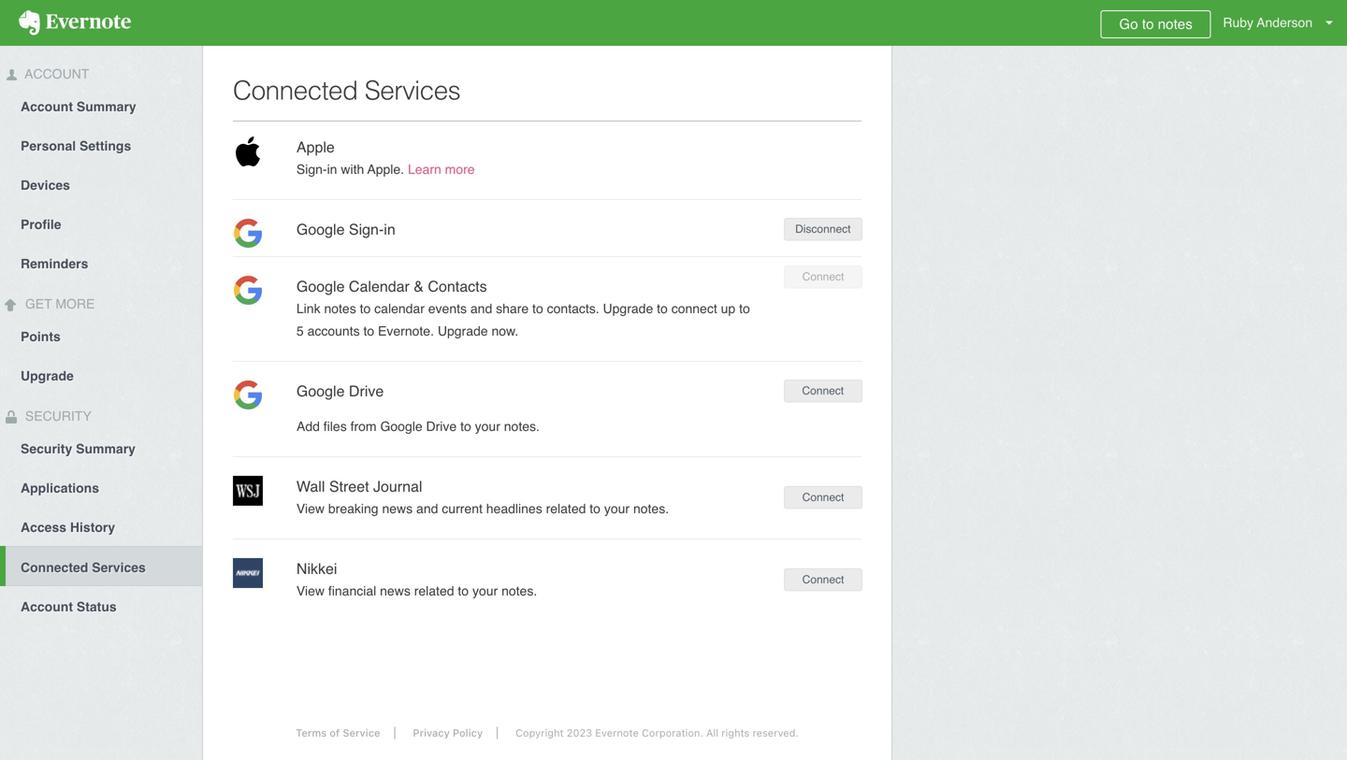 Task type: vqa. For each thing, say whether or not it's contained in the screenshot.
the related to the left
yes



Task type: locate. For each thing, give the bounding box(es) containing it.
2 vertical spatial your
[[473, 584, 498, 599]]

2 vertical spatial upgrade
[[21, 369, 74, 384]]

privacy
[[413, 728, 450, 740]]

learn more link
[[408, 162, 475, 177]]

news down journal
[[382, 502, 413, 517]]

notes up the accounts
[[324, 301, 356, 316]]

in up calendar
[[384, 221, 396, 238]]

notes right go
[[1159, 16, 1193, 32]]

account for account summary
[[21, 99, 73, 114]]

upgrade down events
[[438, 324, 488, 339]]

google up link
[[297, 278, 345, 295]]

connected services up apple
[[233, 76, 461, 106]]

connected up apple
[[233, 76, 358, 106]]

1 view from the top
[[297, 502, 325, 517]]

0 horizontal spatial in
[[327, 162, 337, 177]]

0 horizontal spatial related
[[414, 584, 454, 599]]

to right the accounts
[[364, 324, 375, 339]]

account up the personal on the left
[[21, 99, 73, 114]]

notes. inside "wall street journal view breaking news and current headlines related to your notes."
[[634, 502, 669, 517]]

in inside apple sign-in with apple. learn more
[[327, 162, 337, 177]]

0 horizontal spatial sign-
[[297, 162, 327, 177]]

share
[[496, 301, 529, 316]]

0 vertical spatial connected
[[233, 76, 358, 106]]

drive right from
[[426, 419, 457, 434]]

anderson
[[1258, 15, 1313, 30]]

summary up "personal settings" "link"
[[77, 99, 136, 114]]

street
[[329, 478, 369, 496]]

devices
[[21, 178, 70, 193]]

1 vertical spatial security
[[21, 442, 72, 457]]

personal settings
[[21, 139, 131, 154]]

view down wall
[[297, 502, 325, 517]]

security up security summary
[[22, 409, 91, 424]]

0 vertical spatial drive
[[349, 383, 384, 400]]

evernote link
[[0, 0, 150, 46]]

news
[[382, 502, 413, 517], [380, 584, 411, 599]]

1 vertical spatial account
[[21, 99, 73, 114]]

1 vertical spatial summary
[[76, 442, 136, 457]]

services
[[365, 76, 461, 106], [92, 561, 146, 576]]

1 vertical spatial in
[[384, 221, 396, 238]]

google for google sign-in
[[297, 221, 345, 238]]

contacts
[[428, 278, 487, 295]]

2 vertical spatial account
[[21, 600, 73, 615]]

1 vertical spatial notes
[[324, 301, 356, 316]]

summary
[[77, 99, 136, 114], [76, 442, 136, 457]]

1 vertical spatial sign-
[[349, 221, 384, 238]]

1 vertical spatial services
[[92, 561, 146, 576]]

evernote
[[596, 728, 639, 740]]

0 vertical spatial your
[[475, 419, 501, 434]]

summary for account
[[77, 99, 136, 114]]

to
[[1143, 16, 1155, 32], [360, 301, 371, 316], [533, 301, 544, 316], [657, 301, 668, 316], [740, 301, 750, 316], [364, 324, 375, 339], [461, 419, 472, 434], [590, 502, 601, 517], [458, 584, 469, 599]]

in for apple sign-in with apple. learn more
[[327, 162, 337, 177]]

devices link
[[0, 165, 202, 204]]

your for add
[[475, 419, 501, 434]]

headlines
[[487, 502, 543, 517]]

sign- down apple
[[297, 162, 327, 177]]

summary up applications link at the left bottom
[[76, 442, 136, 457]]

1 vertical spatial view
[[297, 584, 325, 599]]

2 vertical spatial notes.
[[502, 584, 538, 599]]

None submit
[[784, 218, 863, 241], [784, 266, 863, 289], [784, 380, 863, 403], [784, 486, 863, 509], [784, 569, 863, 592], [784, 218, 863, 241], [784, 266, 863, 289], [784, 380, 863, 403], [784, 486, 863, 509], [784, 569, 863, 592]]

1 horizontal spatial notes
[[1159, 16, 1193, 32]]

wall
[[297, 478, 325, 496]]

notes inside google calendar & contacts link notes to calendar events and share to contacts. upgrade to connect up to 5 accounts to evernote. upgrade now.
[[324, 301, 356, 316]]

1 horizontal spatial and
[[471, 301, 493, 316]]

0 horizontal spatial drive
[[349, 383, 384, 400]]

view down "nikkei" at the bottom left of page
[[297, 584, 325, 599]]

connected services down history on the left bottom of the page
[[21, 561, 146, 576]]

contacts.
[[547, 301, 600, 316]]

your inside the nikkei view financial news related to your notes.
[[473, 584, 498, 599]]

calendar
[[349, 278, 410, 295]]

1 vertical spatial notes.
[[634, 502, 669, 517]]

1 vertical spatial drive
[[426, 419, 457, 434]]

your for nikkei
[[473, 584, 498, 599]]

0 vertical spatial related
[[546, 502, 586, 517]]

sign-
[[297, 162, 327, 177], [349, 221, 384, 238]]

sign- inside apple sign-in with apple. learn more
[[297, 162, 327, 177]]

connected down the access
[[21, 561, 88, 576]]

connected
[[233, 76, 358, 106], [21, 561, 88, 576]]

to down calendar
[[360, 301, 371, 316]]

notes inside go to notes link
[[1159, 16, 1193, 32]]

to left connect
[[657, 301, 668, 316]]

upgrade
[[603, 301, 654, 316], [438, 324, 488, 339], [21, 369, 74, 384]]

upgrade inside upgrade link
[[21, 369, 74, 384]]

notes. inside the nikkei view financial news related to your notes.
[[502, 584, 538, 599]]

0 vertical spatial in
[[327, 162, 337, 177]]

in
[[327, 162, 337, 177], [384, 221, 396, 238]]

related right financial at the bottom left
[[414, 584, 454, 599]]

with
[[341, 162, 364, 177]]

go to notes
[[1120, 16, 1193, 32]]

1 summary from the top
[[77, 99, 136, 114]]

0 vertical spatial notes.
[[504, 419, 540, 434]]

status
[[77, 600, 117, 615]]

to right headlines
[[590, 502, 601, 517]]

0 vertical spatial and
[[471, 301, 493, 316]]

files
[[324, 419, 347, 434]]

apple
[[297, 139, 335, 156]]

of
[[330, 728, 340, 740]]

security
[[22, 409, 91, 424], [21, 442, 72, 457]]

news inside "wall street journal view breaking news and current headlines related to your notes."
[[382, 502, 413, 517]]

in left with on the left top
[[327, 162, 337, 177]]

google inside google calendar & contacts link notes to calendar events and share to contacts. upgrade to connect up to 5 accounts to evernote. upgrade now.
[[297, 278, 345, 295]]

to up "wall street journal view breaking news and current headlines related to your notes."
[[461, 419, 472, 434]]

1 horizontal spatial sign-
[[349, 221, 384, 238]]

notes. for add
[[504, 419, 540, 434]]

security for security summary
[[21, 442, 72, 457]]

google drive
[[297, 383, 384, 400]]

2 view from the top
[[297, 584, 325, 599]]

2 summary from the top
[[76, 442, 136, 457]]

news right financial at the bottom left
[[380, 584, 411, 599]]

0 vertical spatial upgrade
[[603, 301, 654, 316]]

0 vertical spatial news
[[382, 502, 413, 517]]

apple sign-in with apple. learn more
[[297, 139, 475, 177]]

upgrade down points
[[21, 369, 74, 384]]

1 vertical spatial your
[[605, 502, 630, 517]]

1 horizontal spatial in
[[384, 221, 396, 238]]

0 horizontal spatial upgrade
[[21, 369, 74, 384]]

services inside connected services link
[[92, 561, 146, 576]]

add files from google drive to your notes.
[[297, 419, 540, 434]]

1 horizontal spatial drive
[[426, 419, 457, 434]]

go to notes link
[[1101, 10, 1212, 38]]

and left share
[[471, 301, 493, 316]]

google down with on the left top
[[297, 221, 345, 238]]

0 vertical spatial connected services
[[233, 76, 461, 106]]

account for account status
[[21, 600, 73, 615]]

1 horizontal spatial services
[[365, 76, 461, 106]]

personal settings link
[[0, 125, 202, 165]]

and left current
[[417, 502, 438, 517]]

1 horizontal spatial related
[[546, 502, 586, 517]]

services up apple sign-in with apple. learn more
[[365, 76, 461, 106]]

view
[[297, 502, 325, 517], [297, 584, 325, 599]]

0 horizontal spatial services
[[92, 561, 146, 576]]

to right "up"
[[740, 301, 750, 316]]

0 vertical spatial view
[[297, 502, 325, 517]]

rights
[[722, 728, 750, 740]]

and
[[471, 301, 493, 316], [417, 502, 438, 517]]

1 vertical spatial upgrade
[[438, 324, 488, 339]]

nikkei view financial news related to your notes.
[[297, 561, 538, 599]]

0 vertical spatial notes
[[1159, 16, 1193, 32]]

evernote image
[[0, 10, 150, 36]]

notes
[[1159, 16, 1193, 32], [324, 301, 356, 316]]

reminders
[[21, 256, 88, 271]]

google up the add
[[297, 383, 345, 400]]

1 horizontal spatial connected services
[[233, 76, 461, 106]]

privacy policy
[[413, 728, 483, 740]]

upgrade right "contacts."
[[603, 301, 654, 316]]

0 vertical spatial account
[[22, 66, 89, 81]]

and inside google calendar & contacts link notes to calendar events and share to contacts. upgrade to connect up to 5 accounts to evernote. upgrade now.
[[471, 301, 493, 316]]

google right from
[[380, 419, 423, 434]]

0 horizontal spatial notes
[[324, 301, 356, 316]]

1 vertical spatial and
[[417, 502, 438, 517]]

0 horizontal spatial connected services
[[21, 561, 146, 576]]

related right headlines
[[546, 502, 586, 517]]

0 horizontal spatial and
[[417, 502, 438, 517]]

drive up from
[[349, 383, 384, 400]]

go
[[1120, 16, 1139, 32]]

reminders link
[[0, 243, 202, 283]]

to down current
[[458, 584, 469, 599]]

1 vertical spatial related
[[414, 584, 454, 599]]

account up account summary on the top of the page
[[22, 66, 89, 81]]

account left status
[[21, 600, 73, 615]]

services up account status link
[[92, 561, 146, 576]]

0 horizontal spatial connected
[[21, 561, 88, 576]]

1 vertical spatial news
[[380, 584, 411, 599]]

related
[[546, 502, 586, 517], [414, 584, 454, 599]]

link
[[297, 301, 321, 316]]

security for security
[[22, 409, 91, 424]]

summary for security
[[76, 442, 136, 457]]

security summary
[[21, 442, 136, 457]]

0 vertical spatial sign-
[[297, 162, 327, 177]]

account summary link
[[0, 86, 202, 125]]

connected services
[[233, 76, 461, 106], [21, 561, 146, 576]]

security up applications
[[21, 442, 72, 457]]

to inside the nikkei view financial news related to your notes.
[[458, 584, 469, 599]]

0 vertical spatial security
[[22, 409, 91, 424]]

0 vertical spatial summary
[[77, 99, 136, 114]]

personal
[[21, 139, 76, 154]]

sign- up calendar
[[349, 221, 384, 238]]



Task type: describe. For each thing, give the bounding box(es) containing it.
applications
[[21, 481, 99, 496]]

connected services link
[[6, 547, 202, 587]]

account summary
[[21, 99, 136, 114]]

security summary link
[[0, 429, 202, 468]]

journal
[[373, 478, 423, 496]]

google sign-in
[[297, 221, 396, 238]]

calendar
[[375, 301, 425, 316]]

events
[[428, 301, 467, 316]]

more
[[445, 162, 475, 177]]

nikkei
[[297, 561, 337, 578]]

get more
[[22, 297, 95, 312]]

0 vertical spatial services
[[365, 76, 461, 106]]

applications link
[[0, 468, 202, 507]]

5
[[297, 324, 304, 339]]

in for google sign-in
[[384, 221, 396, 238]]

your inside "wall street journal view breaking news and current headlines related to your notes."
[[605, 502, 630, 517]]

all
[[707, 728, 719, 740]]

to inside "wall street journal view breaking news and current headlines related to your notes."
[[590, 502, 601, 517]]

access
[[21, 520, 67, 535]]

privacy policy link
[[399, 728, 498, 740]]

from
[[351, 419, 377, 434]]

access history
[[21, 520, 115, 535]]

history
[[70, 520, 115, 535]]

corporation.
[[642, 728, 704, 740]]

sign- for google
[[349, 221, 384, 238]]

points
[[21, 329, 61, 344]]

related inside "wall street journal view breaking news and current headlines related to your notes."
[[546, 502, 586, 517]]

add
[[297, 419, 320, 434]]

policy
[[453, 728, 483, 740]]

ruby anderson link
[[1219, 0, 1348, 46]]

ruby
[[1224, 15, 1254, 30]]

2023
[[567, 728, 593, 740]]

to right share
[[533, 301, 544, 316]]

points link
[[0, 316, 202, 356]]

evernote.
[[378, 324, 434, 339]]

profile
[[21, 217, 61, 232]]

get
[[25, 297, 52, 312]]

terms of service link
[[282, 728, 395, 740]]

account status
[[21, 600, 117, 615]]

google for google calendar & contacts link notes to calendar events and share to contacts. upgrade to connect up to 5 accounts to evernote. upgrade now.
[[297, 278, 345, 295]]

copyright
[[516, 728, 564, 740]]

account for account
[[22, 66, 89, 81]]

now.
[[492, 324, 519, 339]]

view inside the nikkei view financial news related to your notes.
[[297, 584, 325, 599]]

&
[[414, 278, 424, 295]]

learn
[[408, 162, 442, 177]]

google calendar & contacts link notes to calendar events and share to contacts. upgrade to connect up to 5 accounts to evernote. upgrade now.
[[297, 278, 750, 339]]

ruby anderson
[[1224, 15, 1313, 30]]

current
[[442, 502, 483, 517]]

copyright 2023 evernote corporation. all rights reserved.
[[516, 728, 799, 740]]

breaking
[[328, 502, 379, 517]]

access history link
[[0, 507, 202, 547]]

more
[[56, 297, 95, 312]]

sign- for apple
[[297, 162, 327, 177]]

and inside "wall street journal view breaking news and current headlines related to your notes."
[[417, 502, 438, 517]]

settings
[[80, 139, 131, 154]]

notes. for nikkei
[[502, 584, 538, 599]]

financial
[[328, 584, 377, 599]]

related inside the nikkei view financial news related to your notes.
[[414, 584, 454, 599]]

profile link
[[0, 204, 202, 243]]

terms of service
[[296, 728, 380, 740]]

upgrade link
[[0, 356, 202, 395]]

news inside the nikkei view financial news related to your notes.
[[380, 584, 411, 599]]

view inside "wall street journal view breaking news and current headlines related to your notes."
[[297, 502, 325, 517]]

1 horizontal spatial connected
[[233, 76, 358, 106]]

apple.
[[368, 162, 404, 177]]

terms
[[296, 728, 327, 740]]

1 vertical spatial connected
[[21, 561, 88, 576]]

wall street journal view breaking news and current headlines related to your notes.
[[297, 478, 669, 517]]

1 horizontal spatial upgrade
[[438, 324, 488, 339]]

connect
[[672, 301, 718, 316]]

up
[[721, 301, 736, 316]]

1 vertical spatial connected services
[[21, 561, 146, 576]]

service
[[343, 728, 380, 740]]

google for google drive
[[297, 383, 345, 400]]

2 horizontal spatial upgrade
[[603, 301, 654, 316]]

account status link
[[0, 587, 202, 626]]

accounts
[[308, 324, 360, 339]]

reserved.
[[753, 728, 799, 740]]

to right go
[[1143, 16, 1155, 32]]



